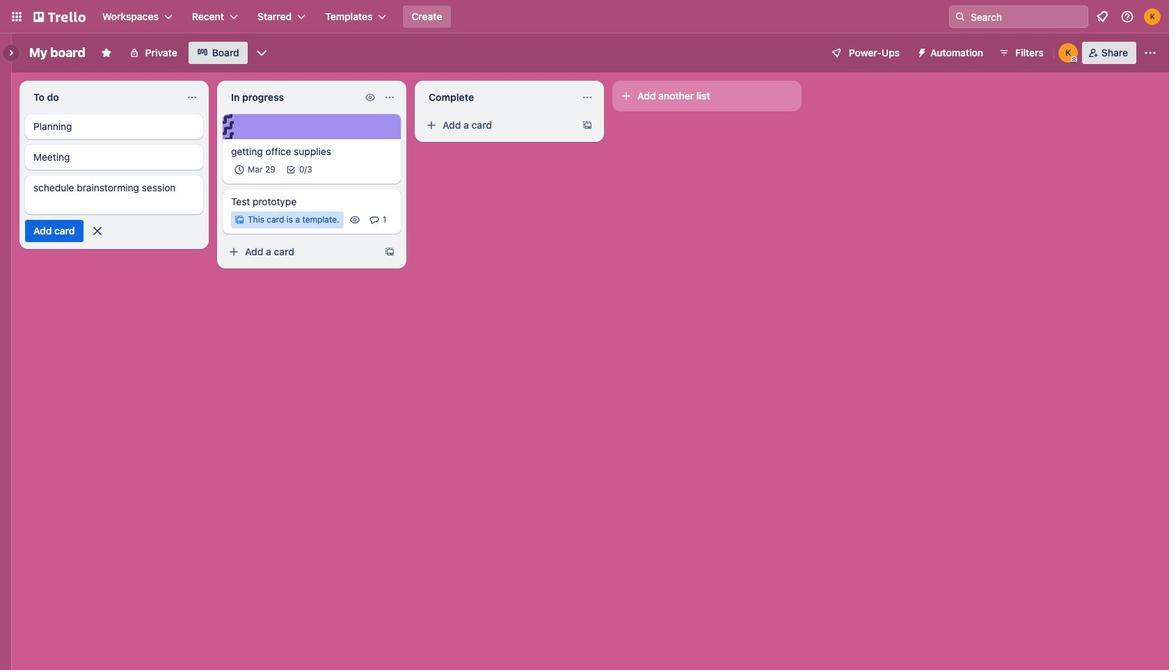 Task type: vqa. For each thing, say whether or not it's contained in the screenshot.
Your boards
no



Task type: describe. For each thing, give the bounding box(es) containing it.
open information menu image
[[1121, 10, 1135, 24]]

this member is an admin of this board. image
[[1072, 56, 1078, 63]]

0 vertical spatial create from template… image
[[582, 120, 593, 131]]

star or unstar board image
[[101, 47, 112, 58]]

show menu image
[[1144, 46, 1158, 60]]

Enter a title for this card… text field
[[25, 175, 203, 214]]

cancel image
[[90, 224, 104, 238]]

Search field
[[967, 6, 1088, 27]]

1 vertical spatial kendallparks02 (kendallparks02) image
[[1059, 43, 1078, 63]]

search image
[[955, 11, 967, 22]]

customize views image
[[255, 46, 269, 60]]

sm image
[[912, 42, 931, 61]]



Task type: locate. For each thing, give the bounding box(es) containing it.
1 horizontal spatial create from template… image
[[582, 120, 593, 131]]

primary element
[[0, 0, 1170, 33]]

kendallparks02 (kendallparks02) image right open information menu image at top right
[[1145, 8, 1162, 25]]

kendallparks02 (kendallparks02) image
[[1145, 8, 1162, 25], [1059, 43, 1078, 63]]

Board name text field
[[22, 42, 92, 64]]

0 vertical spatial kendallparks02 (kendallparks02) image
[[1145, 8, 1162, 25]]

0 notifications image
[[1095, 8, 1111, 25]]

create from template… image
[[582, 120, 593, 131], [384, 247, 396, 258]]

1 vertical spatial create from template… image
[[384, 247, 396, 258]]

None text field
[[223, 86, 362, 109]]

1 horizontal spatial kendallparks02 (kendallparks02) image
[[1145, 8, 1162, 25]]

0 horizontal spatial kendallparks02 (kendallparks02) image
[[1059, 43, 1078, 63]]

None text field
[[25, 86, 181, 109], [421, 86, 577, 109], [25, 86, 181, 109], [421, 86, 577, 109]]

kendallparks02 (kendallparks02) image down search field
[[1059, 43, 1078, 63]]

back to home image
[[33, 6, 86, 28]]

0 horizontal spatial create from template… image
[[384, 247, 396, 258]]

None checkbox
[[231, 162, 280, 178]]



